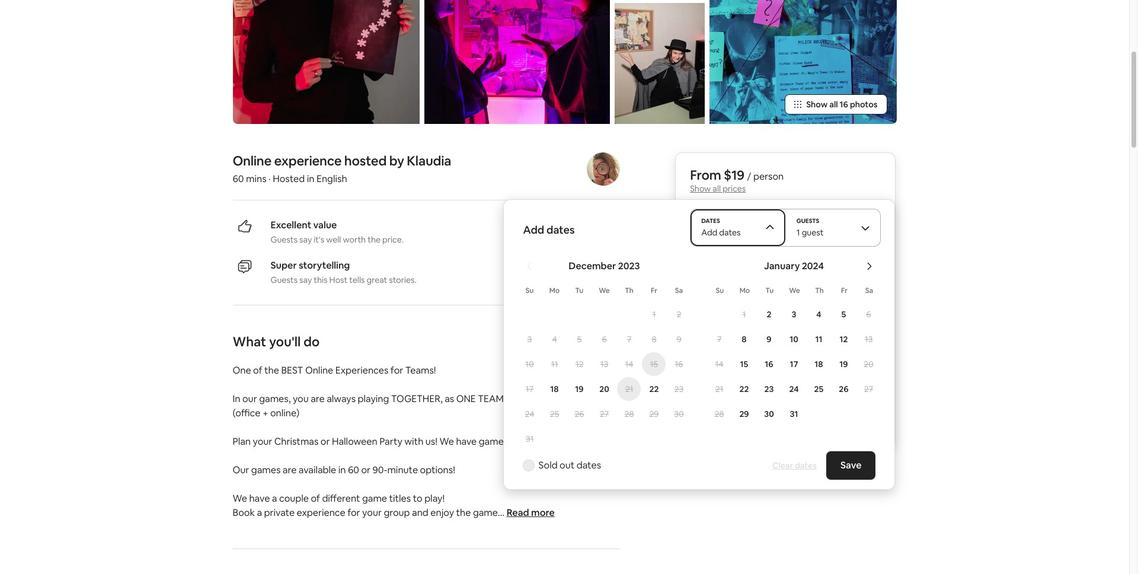 Task type: describe. For each thing, give the bounding box(es) containing it.
1 vertical spatial games
[[251, 464, 281, 476]]

(office
[[233, 407, 261, 419]]

1 vertical spatial 25
[[550, 409, 559, 419]]

0 horizontal spatial 13 button
[[592, 352, 617, 376]]

2 23 button from the left
[[757, 377, 782, 401]]

0 horizontal spatial 20
[[600, 384, 610, 394]]

worth
[[343, 234, 366, 245]]

from for 3:00 am–4:00 am (cst)
[[811, 223, 831, 234]]

1 29 button from the left
[[642, 402, 667, 426]]

show all 16 photos link
[[785, 94, 888, 114]]

choose for 3:00 am–4:00 am (cst)
[[842, 243, 872, 254]]

am–4:00
[[706, 236, 735, 246]]

0 horizontal spatial 19 button
[[567, 377, 592, 401]]

/ inside from $19 / person show all prices
[[748, 170, 752, 183]]

$19 / person sold out
[[834, 352, 882, 374]]

from $126 / group for 3:00 am–4:00 am (cst)
[[811, 223, 882, 234]]

1 vertical spatial 26 button
[[567, 402, 592, 426]]

0 horizontal spatial 11
[[551, 359, 558, 369]]

and
[[412, 506, 429, 519]]

save button
[[827, 451, 876, 480]]

0 vertical spatial 12 button
[[832, 327, 857, 351]]

18 left $19 / person sold out
[[815, 359, 824, 369]]

our
[[243, 393, 257, 405]]

1 vertical spatial experience
[[796, 461, 840, 472]]

2 22 from the left
[[740, 384, 749, 394]]

1 7 button from the left
[[617, 327, 642, 351]]

0 horizontal spatial the
[[265, 364, 279, 377]]

group inside the we have a couple of different game titles to play! book a private experience for your group and enjoy the game…
[[384, 506, 410, 519]]

0 vertical spatial games
[[479, 435, 508, 448]]

couple
[[279, 492, 309, 505]]

our
[[233, 464, 249, 476]]

mon, dec 18 3:00 am–4:00 am (cst)
[[690, 223, 767, 246]]

stories.
[[389, 275, 417, 285]]

what
[[233, 333, 266, 350]]

play!
[[425, 492, 445, 505]]

3 for top 3 button
[[792, 309, 797, 320]]

1 horizontal spatial 26 button
[[832, 377, 857, 401]]

2 22 button from the left
[[732, 377, 757, 401]]

60 inside online experience hosted by klaudia 60 mins · hosted in english
[[233, 173, 244, 185]]

group for 3:00 am–4:00 am (cst)
[[859, 223, 882, 234]]

from $19 / person show all prices
[[690, 167, 784, 194]]

mon, inside mon, dec 18 5:00 am–6:00 am (cst) private groups only
[[690, 288, 710, 298]]

18 for mon, dec 18 3:00 am–4:00 am (cst)
[[729, 223, 737, 234]]

dates inside clear dates button
[[795, 460, 817, 471]]

host
[[330, 275, 348, 285]]

we have a couple of different game titles to play! book a private experience for your group and enjoy the game…
[[233, 492, 507, 519]]

0 horizontal spatial 5
[[577, 334, 582, 345]]

dates add dates
[[702, 217, 741, 238]]

1 vertical spatial 24 button
[[517, 402, 542, 426]]

we down january 2024
[[790, 286, 801, 295]]

0 vertical spatial 31 button
[[782, 402, 807, 426]]

with
[[405, 435, 424, 448]]

more for read
[[531, 506, 555, 519]]

3:00
[[690, 236, 705, 246]]

excellent
[[271, 219, 312, 231]]

1 horizontal spatial 4 button
[[807, 302, 832, 326]]

great
[[367, 275, 387, 285]]

2 mo from the left
[[740, 286, 750, 295]]

18 for mon, dec 18 8:30 am–9:30 am (cst)
[[729, 352, 737, 363]]

0 vertical spatial 6 button
[[857, 302, 882, 326]]

·
[[269, 173, 271, 185]]

1 vertical spatial 12 button
[[567, 352, 592, 376]]

more for show
[[774, 412, 797, 424]]

all inside from $19 / person show all prices
[[713, 183, 721, 194]]

option
[[574, 393, 603, 405]]

0 horizontal spatial 18 button
[[542, 377, 567, 401]]

2 8 button from the left
[[732, 327, 757, 351]]

0 horizontal spatial sold
[[539, 459, 558, 471]]

private
[[690, 313, 713, 322]]

2 29 from the left
[[740, 409, 749, 419]]

14 for 1st the 14 button from the right
[[716, 359, 724, 369]]

dates up the december
[[547, 223, 575, 237]]

1 vertical spatial or
[[361, 464, 371, 476]]

0 horizontal spatial 4
[[552, 334, 557, 345]]

price.
[[383, 234, 404, 245]]

game…
[[473, 506, 505, 519]]

teams!
[[406, 364, 436, 377]]

1 horizontal spatial a
[[272, 492, 277, 505]]

1 horizontal spatial 10 button
[[782, 327, 807, 351]]

1 mo from the left
[[550, 286, 560, 295]]

0 vertical spatial 18 button
[[807, 352, 832, 376]]

christmas
[[274, 435, 319, 448]]

1 horizontal spatial 19
[[840, 359, 848, 369]]

26 for the bottom 26 button
[[575, 409, 584, 419]]

0 horizontal spatial a
[[257, 506, 262, 519]]

/ inside $19 / person sold out
[[850, 352, 853, 363]]

save
[[841, 459, 862, 471]]

in
[[233, 393, 241, 405]]

enjoy
[[431, 506, 454, 519]]

1 horizontal spatial 20 button
[[857, 352, 882, 376]]

read
[[507, 506, 529, 519]]

calendar application
[[504, 247, 1139, 461]]

1 vertical spatial for
[[511, 435, 523, 448]]

13 for 13 button to the left
[[601, 359, 609, 369]]

1 horizontal spatial this
[[780, 461, 794, 472]]

dec for from $126
[[711, 223, 727, 234]]

as
[[445, 393, 454, 405]]

1 su from the left
[[526, 286, 534, 295]]

1 horizontal spatial 24 button
[[782, 377, 807, 401]]

30 for second 30 button
[[765, 409, 774, 419]]

2 23 from the left
[[765, 384, 774, 394]]

titles
[[389, 492, 411, 505]]

0 vertical spatial 3 button
[[782, 302, 807, 326]]

do
[[304, 333, 320, 350]]

$19 inside $19 / person sold out
[[834, 352, 847, 363]]

photos
[[850, 99, 878, 110]]

1 horizontal spatial 17 button
[[782, 352, 807, 376]]

2 tu from the left
[[766, 286, 774, 295]]

hosted
[[344, 152, 387, 169]]

show for show more dates
[[747, 412, 772, 424]]

0 horizontal spatial 25 button
[[542, 402, 567, 426]]

guest
[[802, 227, 824, 238]]

2 th from the left
[[816, 286, 824, 295]]

guests for excellent value
[[271, 234, 298, 245]]

online experience hosted by klaudia 60 mins · hosted in english
[[233, 152, 451, 185]]

0 horizontal spatial of
[[253, 364, 262, 377]]

in our games, you are always playing together, as one team! also in hybrid option (office + online)
[[233, 393, 603, 419]]

sold out dates
[[539, 459, 601, 471]]

2 29 button from the left
[[732, 402, 757, 426]]

book
[[233, 506, 255, 519]]

1 vertical spatial online
[[305, 364, 333, 377]]

2 for december 2023
[[677, 309, 682, 320]]

show more dates link
[[690, 404, 882, 432]]

show all prices button
[[690, 183, 746, 194]]

dec inside mon, dec 18 5:00 am–6:00 am (cst) private groups only
[[711, 288, 727, 298]]

1 vertical spatial 60
[[348, 464, 359, 476]]

dates
[[702, 217, 720, 225]]

16 inside the show all 16 photos link
[[840, 99, 849, 110]]

also
[[508, 393, 527, 405]]

are inside in our games, you are always playing together, as one team! also in hybrid option (office + online)
[[311, 393, 325, 405]]

1 horizontal spatial 27 button
[[857, 377, 882, 401]]

0 horizontal spatial add
[[523, 223, 545, 237]]

0 horizontal spatial 17 button
[[517, 377, 542, 401]]

0 horizontal spatial 16
[[675, 359, 684, 369]]

9 for first 9 "button" from the right
[[767, 334, 772, 345]]

$126 for 3:00 am–4:00 am (cst)
[[833, 223, 851, 234]]

choose link for 3:00 am–4:00 am (cst)
[[833, 238, 882, 259]]

15 for 1st 15 button from right
[[741, 359, 749, 369]]

january
[[765, 260, 800, 272]]

26 for rightmost 26 button
[[839, 384, 849, 394]]

add dates
[[523, 223, 575, 237]]

2 button for january 2024
[[757, 302, 782, 326]]

dates for show more dates
[[799, 412, 825, 424]]

(cst) for from $126
[[749, 236, 767, 246]]

private
[[264, 506, 295, 519]]

0 horizontal spatial 19
[[575, 384, 584, 394]]

guests for super storytelling
[[271, 275, 298, 285]]

special
[[525, 435, 556, 448]]

only
[[739, 313, 753, 322]]

18 for mon, dec 18 5:00 am–6:00 am (cst) private groups only
[[729, 288, 737, 298]]

1 16 button from the left
[[667, 352, 692, 376]]

1 for december 2023
[[653, 309, 656, 320]]

from for 5:00 am–6:00 am (cst)
[[811, 288, 831, 298]]

one
[[233, 364, 251, 377]]

1 horizontal spatial 11
[[816, 334, 823, 345]]

0 horizontal spatial or
[[321, 435, 330, 448]]

0 vertical spatial 20
[[864, 359, 874, 369]]

say for storytelling
[[300, 275, 312, 285]]

0 vertical spatial 6
[[867, 309, 872, 320]]

0 horizontal spatial 20 button
[[592, 377, 617, 401]]

say for value
[[300, 234, 312, 245]]

1 inside 'guests 1 guest'
[[797, 227, 800, 238]]

1 horizontal spatial 31
[[790, 409, 799, 419]]

1 vertical spatial 4 button
[[542, 327, 567, 351]]

0 vertical spatial 27
[[865, 384, 874, 394]]

experience inside the we have a couple of different game titles to play! book a private experience for your group and enjoy the game…
[[297, 506, 346, 519]]

24 for the rightmost '24' button
[[790, 384, 799, 394]]

15 for first 15 button
[[650, 359, 658, 369]]

storytelling
[[299, 259, 350, 272]]

1 horizontal spatial 13 button
[[857, 327, 882, 351]]

clear dates button
[[768, 455, 822, 476]]

1 vertical spatial 17
[[526, 384, 534, 394]]

show inside from $19 / person show all prices
[[690, 183, 711, 194]]

the inside excellent value guests say it's well worth the price.
[[368, 234, 381, 245]]

one
[[456, 393, 476, 405]]

2 14 button from the left
[[707, 352, 732, 376]]

december 2023
[[569, 260, 640, 272]]

experiences
[[336, 364, 389, 377]]

we inside the we have a couple of different game titles to play! book a private experience for your group and enjoy the game…
[[233, 492, 247, 505]]

1 vertical spatial 31
[[526, 434, 534, 444]]

1 th from the left
[[625, 286, 634, 295]]

1 sa from the left
[[675, 286, 683, 295]]

8 for second the "8" button from the left
[[742, 334, 747, 345]]

options!
[[420, 464, 455, 476]]

together,
[[391, 393, 443, 405]]

1 14 button from the left
[[617, 352, 642, 376]]

1 horizontal spatial 11 button
[[807, 327, 832, 351]]

have inside the we have a couple of different game titles to play! book a private experience for your group and enjoy the game…
[[249, 492, 270, 505]]

group for 5:00 am–6:00 am (cst)
[[859, 288, 882, 298]]

14 for 1st the 14 button from left
[[625, 359, 634, 369]]

1 9 button from the left
[[667, 327, 692, 351]]

online)
[[270, 407, 300, 419]]

1 horizontal spatial 5
[[842, 309, 847, 320]]

10 for leftmost '10' button
[[526, 359, 534, 369]]

10 for '10' button to the right
[[790, 334, 799, 345]]

1 vertical spatial 27 button
[[592, 402, 617, 426]]

show more dates
[[747, 412, 825, 424]]

1 vertical spatial 31 button
[[517, 427, 542, 451]]

from $126 / group for 5:00 am–6:00 am (cst)
[[811, 288, 882, 298]]

report
[[751, 461, 778, 472]]

8:30
[[690, 365, 705, 375]]

different
[[322, 492, 360, 505]]

1 horizontal spatial 4
[[817, 309, 822, 320]]

prices
[[723, 183, 746, 194]]

1 30 button from the left
[[667, 402, 692, 426]]

0 horizontal spatial 10 button
[[517, 352, 542, 376]]

1 tu from the left
[[576, 286, 584, 295]]

we right us!
[[440, 435, 454, 448]]

0 horizontal spatial 6
[[602, 334, 607, 345]]

9 for 1st 9 "button" from left
[[677, 334, 682, 345]]

mon, dec 18 5:00 am–6:00 am (cst) private groups only
[[690, 288, 767, 322]]

am–6:00
[[706, 301, 735, 310]]

it's
[[314, 234, 325, 245]]

read more button
[[507, 506, 555, 520]]

2 for january 2024
[[767, 309, 772, 320]]

0 horizontal spatial 5 button
[[567, 327, 592, 351]]

13 for right 13 button
[[865, 334, 873, 345]]

choose for 5:00 am–6:00 am (cst)
[[842, 308, 872, 318]]

1 21 from the left
[[625, 384, 634, 394]]

1 23 from the left
[[675, 384, 684, 394]]

0 horizontal spatial 27
[[600, 409, 609, 419]]

groups
[[715, 313, 737, 322]]

0 vertical spatial 5 button
[[832, 302, 857, 326]]

hosted
[[273, 173, 305, 185]]

guests 1 guest
[[797, 217, 824, 238]]



Task type: vqa. For each thing, say whether or not it's contained in the screenshot.


Task type: locate. For each thing, give the bounding box(es) containing it.
by klaudia
[[389, 152, 451, 169]]

more up clear
[[774, 412, 797, 424]]

dates for sold out dates
[[577, 459, 601, 471]]

0 vertical spatial show
[[807, 99, 828, 110]]

dec for $19
[[711, 352, 727, 363]]

1 horizontal spatial 23
[[765, 384, 774, 394]]

9 button up mon, dec 18 8:30 am–9:30 am (cst)
[[757, 327, 782, 351]]

guests inside excellent value guests say it's well worth the price.
[[271, 234, 298, 245]]

for left the 'special'
[[511, 435, 523, 448]]

1 horizontal spatial 6 button
[[857, 302, 882, 326]]

hybrid
[[539, 393, 572, 405]]

report this experience
[[751, 461, 840, 472]]

18 up am–6:00
[[729, 288, 737, 298]]

2 vertical spatial experience
[[297, 506, 346, 519]]

1 2 from the left
[[677, 309, 682, 320]]

mins
[[246, 173, 267, 185]]

2 16 button from the left
[[757, 352, 782, 376]]

0 vertical spatial 4 button
[[807, 302, 832, 326]]

plan
[[233, 435, 251, 448]]

show
[[807, 99, 828, 110], [690, 183, 711, 194], [747, 412, 772, 424]]

20 button
[[857, 352, 882, 376], [592, 377, 617, 401]]

0 vertical spatial mon,
[[690, 223, 710, 234]]

(cst)
[[749, 236, 767, 246], [749, 301, 767, 310], [749, 365, 767, 375]]

2 15 from the left
[[741, 359, 749, 369]]

1 vertical spatial 10
[[526, 359, 534, 369]]

english
[[317, 173, 347, 185]]

0 vertical spatial 10
[[790, 334, 799, 345]]

2 15 button from the left
[[732, 352, 757, 376]]

15 left the 8:30
[[650, 359, 658, 369]]

11 button
[[807, 327, 832, 351], [542, 352, 567, 376]]

this inside super storytelling guests say this host tells great stories.
[[314, 275, 328, 285]]

mon, up 3:00
[[690, 223, 710, 234]]

(cst) for $19
[[749, 365, 767, 375]]

1 say from the top
[[300, 234, 312, 245]]

24 for the bottom '24' button
[[525, 409, 535, 419]]

1 choose from the top
[[842, 243, 872, 254]]

$126
[[833, 223, 851, 234], [833, 288, 851, 298]]

0 horizontal spatial games
[[251, 464, 281, 476]]

0 vertical spatial 25 button
[[807, 377, 832, 401]]

1 21 button from the left
[[617, 377, 642, 401]]

of right the couple
[[311, 492, 320, 505]]

24
[[790, 384, 799, 394], [525, 409, 535, 419]]

1 vertical spatial $19
[[834, 352, 847, 363]]

games down team!
[[479, 435, 508, 448]]

2 21 button from the left
[[707, 377, 732, 401]]

from $126 / group down 2024
[[811, 288, 882, 298]]

we down december 2023
[[599, 286, 610, 295]]

1 vertical spatial 10 button
[[517, 352, 542, 376]]

2 vertical spatial dec
[[711, 352, 727, 363]]

26 down option
[[575, 409, 584, 419]]

1 horizontal spatial 7
[[717, 334, 722, 345]]

1 for january 2024
[[743, 309, 746, 320]]

1 horizontal spatial $19
[[834, 352, 847, 363]]

(cst) right am–9:30
[[749, 365, 767, 375]]

our games are available in 60 or 90-minute options!
[[233, 464, 455, 476]]

21
[[625, 384, 634, 394], [716, 384, 724, 394]]

the inside the we have a couple of different game titles to play! book a private experience for your group and enjoy the game…
[[456, 506, 471, 519]]

11
[[816, 334, 823, 345], [551, 359, 558, 369]]

0 horizontal spatial 12
[[576, 359, 584, 369]]

0 vertical spatial group
[[859, 223, 882, 234]]

2 horizontal spatial 16
[[840, 99, 849, 110]]

16 button left am–9:30
[[667, 352, 692, 376]]

29 button
[[642, 402, 667, 426], [732, 402, 757, 426]]

0 horizontal spatial your
[[253, 435, 272, 448]]

for down different
[[348, 506, 360, 519]]

have right us!
[[456, 435, 477, 448]]

2 button left am–6:00
[[667, 302, 692, 326]]

1 vertical spatial have
[[249, 492, 270, 505]]

in right available
[[338, 464, 346, 476]]

0 horizontal spatial 11 button
[[542, 352, 567, 376]]

2 9 button from the left
[[757, 327, 782, 351]]

2 vertical spatial (cst)
[[749, 365, 767, 375]]

0 vertical spatial 13 button
[[857, 327, 882, 351]]

0 horizontal spatial 2
[[677, 309, 682, 320]]

2 say from the top
[[300, 275, 312, 285]]

2 horizontal spatial in
[[529, 393, 537, 405]]

what you'll do
[[233, 333, 320, 350]]

4
[[817, 309, 822, 320], [552, 334, 557, 345]]

21 button down am–9:30
[[707, 377, 732, 401]]

18 button left option
[[542, 377, 567, 401]]

27 button right hybrid
[[592, 402, 617, 426]]

am inside mon, dec 18 3:00 am–4:00 am (cst)
[[737, 236, 748, 246]]

18 left option
[[551, 384, 559, 394]]

1 1 button from the left
[[642, 302, 667, 326]]

1 vertical spatial 19 button
[[567, 377, 592, 401]]

all left photos on the top
[[830, 99, 838, 110]]

guests up the guest
[[797, 217, 820, 225]]

1 23 button from the left
[[667, 377, 692, 401]]

26 button down $19 / person sold out
[[832, 377, 857, 401]]

1 choose link from the top
[[833, 238, 882, 259]]

24 down also in the left bottom of the page
[[525, 409, 535, 419]]

from up 2024
[[811, 223, 831, 234]]

games right our
[[251, 464, 281, 476]]

2 2 from the left
[[767, 309, 772, 320]]

1 vertical spatial person
[[855, 352, 882, 363]]

28 button
[[617, 402, 642, 426], [707, 402, 732, 426]]

28 button down am–9:30
[[707, 402, 732, 426]]

2 vertical spatial mon,
[[690, 352, 710, 363]]

31 up clear dates button
[[790, 409, 799, 419]]

1 vertical spatial 6 button
[[592, 327, 617, 351]]

guests down excellent on the top of page
[[271, 234, 298, 245]]

0 vertical spatial 20 button
[[857, 352, 882, 376]]

mon, for $19
[[690, 352, 710, 363]]

18 inside mon, dec 18 8:30 am–9:30 am (cst)
[[729, 352, 737, 363]]

dec inside mon, dec 18 3:00 am–4:00 am (cst)
[[711, 223, 727, 234]]

2 right the only
[[767, 309, 772, 320]]

1 horizontal spatial of
[[311, 492, 320, 505]]

0 vertical spatial 26 button
[[832, 377, 857, 401]]

the left best
[[265, 364, 279, 377]]

1
[[797, 227, 800, 238], [653, 309, 656, 320], [743, 309, 746, 320]]

25 down hybrid
[[550, 409, 559, 419]]

0 vertical spatial guests
[[797, 217, 820, 225]]

0 vertical spatial 5
[[842, 309, 847, 320]]

1 $126 from the top
[[833, 223, 851, 234]]

mon, inside mon, dec 18 8:30 am–9:30 am (cst)
[[690, 352, 710, 363]]

15 button left the 8:30
[[642, 352, 667, 376]]

dates inside show more dates link
[[799, 412, 825, 424]]

minute
[[388, 464, 418, 476]]

30 button down the 8:30
[[667, 402, 692, 426]]

0 horizontal spatial are
[[283, 464, 297, 476]]

2 choose link from the top
[[833, 303, 882, 323]]

0 horizontal spatial 13
[[601, 359, 609, 369]]

30 for 1st 30 button
[[675, 409, 684, 419]]

in inside in our games, you are always playing together, as one team! also in hybrid option (office + online)
[[529, 393, 537, 405]]

am for $19
[[736, 365, 747, 375]]

1 horizontal spatial person
[[855, 352, 882, 363]]

1 button for december 2023
[[642, 302, 667, 326]]

learn more about the host, klaudia. image
[[587, 152, 620, 186], [587, 152, 620, 186]]

am for from $126
[[737, 236, 748, 246]]

are left available
[[283, 464, 297, 476]]

am right am–4:00
[[737, 236, 748, 246]]

th down 2023
[[625, 286, 634, 295]]

say left it's
[[300, 234, 312, 245]]

3 for the leftmost 3 button
[[528, 334, 532, 345]]

1 14 from the left
[[625, 359, 634, 369]]

+
[[263, 407, 268, 419]]

2 30 button from the left
[[757, 402, 782, 426]]

say inside excellent value guests say it's well worth the price.
[[300, 234, 312, 245]]

12 button up $19 / person sold out
[[832, 327, 857, 351]]

8 for second the "8" button from right
[[652, 334, 657, 345]]

13 up $19 / person sold out
[[865, 334, 873, 345]]

1 30 from the left
[[675, 409, 684, 419]]

1 8 button from the left
[[642, 327, 667, 351]]

9
[[677, 334, 682, 345], [767, 334, 772, 345]]

15 right am–9:30
[[741, 359, 749, 369]]

clear
[[773, 460, 794, 471]]

0 vertical spatial from
[[690, 167, 722, 183]]

dates up clear dates button
[[799, 412, 825, 424]]

we up the book
[[233, 492, 247, 505]]

from inside from $19 / person show all prices
[[690, 167, 722, 183]]

are
[[311, 393, 325, 405], [283, 464, 297, 476]]

2 1 button from the left
[[732, 302, 757, 326]]

1 28 button from the left
[[617, 402, 642, 426]]

1 horizontal spatial 16
[[765, 359, 774, 369]]

30 button up report
[[757, 402, 782, 426]]

online inside online experience hosted by klaudia 60 mins · hosted in english
[[233, 152, 272, 169]]

out inside $19 / person sold out
[[869, 363, 882, 374]]

dec up am–6:00
[[711, 288, 727, 298]]

our hosts have great energy and storytelling skills :) image
[[615, 3, 705, 124], [615, 3, 705, 124]]

24 button up the 'special'
[[517, 402, 542, 426]]

this
[[314, 275, 328, 285], [780, 461, 794, 472]]

playing
[[358, 393, 389, 405]]

more right read
[[531, 506, 555, 519]]

0 vertical spatial 25
[[815, 384, 824, 394]]

(cst) up january
[[749, 236, 767, 246]]

your
[[253, 435, 272, 448], [362, 506, 382, 519]]

1 horizontal spatial tu
[[766, 286, 774, 295]]

2 fr from the left
[[842, 286, 848, 295]]

23 button
[[667, 377, 692, 401], [757, 377, 782, 401]]

13
[[865, 334, 873, 345], [601, 359, 609, 369]]

us!
[[426, 435, 438, 448]]

am inside mon, dec 18 5:00 am–6:00 am (cst) private groups only
[[737, 301, 748, 310]]

experience inside online experience hosted by klaudia 60 mins · hosted in english
[[274, 152, 342, 169]]

for inside the we have a couple of different game titles to play! book a private experience for your group and enjoy the game…
[[348, 506, 360, 519]]

in inside online experience hosted by klaudia 60 mins · hosted in english
[[307, 173, 315, 185]]

23 button down the 8:30
[[667, 377, 692, 401]]

1 left 5:00
[[653, 309, 656, 320]]

always
[[327, 393, 356, 405]]

1 29 from the left
[[650, 409, 659, 419]]

group
[[859, 223, 882, 234], [859, 288, 882, 298], [384, 506, 410, 519]]

2 horizontal spatial show
[[807, 99, 828, 110]]

mon, for from $126
[[690, 223, 710, 234]]

12 for the topmost the 12 button
[[840, 334, 848, 345]]

1 horizontal spatial all
[[830, 99, 838, 110]]

5:00
[[690, 301, 705, 310]]

your down game
[[362, 506, 382, 519]]

17 button up show more dates on the right bottom of page
[[782, 352, 807, 376]]

of inside the we have a couple of different game titles to play! book a private experience for your group and enjoy the game…
[[311, 492, 320, 505]]

2 left 5:00
[[677, 309, 682, 320]]

28
[[625, 409, 634, 419], [715, 409, 724, 419]]

3
[[792, 309, 797, 320], [528, 334, 532, 345]]

18 up am–4:00
[[729, 223, 737, 234]]

1 horizontal spatial 15
[[741, 359, 749, 369]]

3 button
[[782, 302, 807, 326], [517, 327, 542, 351]]

0 horizontal spatial 1
[[653, 309, 656, 320]]

dates for dates add dates
[[720, 227, 741, 238]]

6
[[867, 309, 872, 320], [602, 334, 607, 345]]

1 vertical spatial 25 button
[[542, 402, 567, 426]]

1 28 from the left
[[625, 409, 634, 419]]

2 mon, from the top
[[690, 288, 710, 298]]

18 button left $19 / person sold out
[[807, 352, 832, 376]]

of
[[253, 364, 262, 377], [311, 492, 320, 505]]

dates down dates
[[720, 227, 741, 238]]

31 button up clear dates button
[[782, 402, 807, 426]]

excellent value guests say it's well worth the price.
[[271, 219, 404, 245]]

the
[[368, 234, 381, 245], [265, 364, 279, 377], [456, 506, 471, 519]]

1 horizontal spatial 29 button
[[732, 402, 757, 426]]

21 button right option
[[617, 377, 642, 401]]

1 vertical spatial from $126 / group
[[811, 288, 882, 298]]

well
[[326, 234, 341, 245]]

for left 'teams!'
[[391, 364, 403, 377]]

some investigations are more tricky... image
[[710, 0, 897, 124], [710, 0, 897, 124]]

1 vertical spatial 11 button
[[542, 352, 567, 376]]

2 30 from the left
[[765, 409, 774, 419]]

2023
[[618, 260, 640, 272]]

2 28 from the left
[[715, 409, 724, 419]]

1 from $126 / group from the top
[[811, 223, 882, 234]]

1 15 button from the left
[[642, 352, 667, 376]]

guests inside super storytelling guests say this host tells great stories.
[[271, 275, 298, 285]]

tu down the december
[[576, 286, 584, 295]]

18 button
[[807, 352, 832, 376], [542, 377, 567, 401]]

your inside the we have a couple of different game titles to play! book a private experience for your group and enjoy the game…
[[362, 506, 382, 519]]

18 inside mon, dec 18 3:00 am–4:00 am (cst)
[[729, 223, 737, 234]]

25 up show more dates on the right bottom of page
[[815, 384, 824, 394]]

0 vertical spatial 19
[[840, 359, 848, 369]]

16 left the 8:30
[[675, 359, 684, 369]]

2 14 from the left
[[716, 359, 724, 369]]

22 button
[[642, 377, 667, 401], [732, 377, 757, 401]]

say inside super storytelling guests say this host tells great stories.
[[300, 275, 312, 285]]

1 2 button from the left
[[667, 302, 692, 326]]

1 vertical spatial the
[[265, 364, 279, 377]]

2 vertical spatial from
[[811, 288, 831, 298]]

0 horizontal spatial 23
[[675, 384, 684, 394]]

0 vertical spatial am
[[737, 236, 748, 246]]

0 horizontal spatial 22
[[650, 384, 659, 394]]

0 vertical spatial person
[[754, 170, 784, 183]]

out
[[869, 363, 882, 374], [560, 459, 575, 471]]

2 su from the left
[[716, 286, 724, 295]]

0 horizontal spatial 8
[[652, 334, 657, 345]]

0 vertical spatial dec
[[711, 223, 727, 234]]

1 button for january 2024
[[732, 302, 757, 326]]

1 horizontal spatial 21
[[716, 384, 724, 394]]

party
[[380, 435, 403, 448]]

1 22 button from the left
[[642, 377, 667, 401]]

1 vertical spatial from
[[811, 223, 831, 234]]

(cst) up the only
[[749, 301, 767, 310]]

12 button
[[832, 327, 857, 351], [567, 352, 592, 376]]

am inside mon, dec 18 8:30 am–9:30 am (cst)
[[736, 365, 747, 375]]

31 down also in the left bottom of the page
[[526, 434, 534, 444]]

from $126 / group up 2024
[[811, 223, 882, 234]]

one of the best online experiences for teams!
[[233, 364, 436, 377]]

1 vertical spatial more
[[531, 506, 555, 519]]

1 15 from the left
[[650, 359, 658, 369]]

0 horizontal spatial 29 button
[[642, 402, 667, 426]]

you
[[293, 393, 309, 405]]

0 horizontal spatial out
[[560, 459, 575, 471]]

1 vertical spatial 13 button
[[592, 352, 617, 376]]

from left "prices"
[[690, 167, 722, 183]]

1 9 from the left
[[677, 334, 682, 345]]

1 vertical spatial in
[[529, 393, 537, 405]]

0 horizontal spatial 15
[[650, 359, 658, 369]]

tu down january
[[766, 286, 774, 295]]

person inside from $19 / person show all prices
[[754, 170, 784, 183]]

dec up am–9:30
[[711, 352, 727, 363]]

13 button up option
[[592, 352, 617, 376]]

dec inside mon, dec 18 8:30 am–9:30 am (cst)
[[711, 352, 727, 363]]

1 left the guest
[[797, 227, 800, 238]]

1 vertical spatial sold
[[539, 459, 558, 471]]

27
[[865, 384, 874, 394], [600, 409, 609, 419]]

1 22 from the left
[[650, 384, 659, 394]]

1 vertical spatial 27
[[600, 409, 609, 419]]

guests down super
[[271, 275, 298, 285]]

0 horizontal spatial 10
[[526, 359, 534, 369]]

2 21 from the left
[[716, 384, 724, 394]]

report this experience button
[[732, 461, 840, 472]]

16 right am–9:30
[[765, 359, 774, 369]]

1 horizontal spatial 19 button
[[832, 352, 857, 376]]

clear dates
[[773, 460, 817, 471]]

2 choose from the top
[[842, 308, 872, 318]]

1 8 from the left
[[652, 334, 657, 345]]

16 button right am–9:30
[[757, 352, 782, 376]]

0 horizontal spatial 3 button
[[517, 327, 542, 351]]

0 vertical spatial have
[[456, 435, 477, 448]]

to
[[413, 492, 423, 505]]

2 sa from the left
[[866, 286, 874, 295]]

2 2 button from the left
[[757, 302, 782, 326]]

19 button
[[832, 352, 857, 376], [567, 377, 592, 401]]

90-
[[373, 464, 388, 476]]

0 vertical spatial out
[[869, 363, 882, 374]]

experience cover photo image
[[233, 0, 420, 124], [233, 0, 420, 124]]

(cst) inside mon, dec 18 5:00 am–6:00 am (cst) private groups only
[[749, 301, 767, 310]]

1 fr from the left
[[651, 286, 658, 295]]

discussions and communication are the core of our games! image
[[425, 0, 610, 124], [425, 0, 610, 124]]

1 vertical spatial 20 button
[[592, 377, 617, 401]]

1 7 from the left
[[627, 334, 632, 345]]

2024
[[802, 260, 824, 272]]

17 up show more dates on the right bottom of page
[[790, 359, 799, 369]]

th
[[625, 286, 634, 295], [816, 286, 824, 295]]

1 horizontal spatial 17
[[790, 359, 799, 369]]

online right best
[[305, 364, 333, 377]]

mon, inside mon, dec 18 3:00 am–4:00 am (cst)
[[690, 223, 710, 234]]

12 up option
[[576, 359, 584, 369]]

(cst) inside mon, dec 18 3:00 am–4:00 am (cst)
[[749, 236, 767, 246]]

1 dec from the top
[[711, 223, 727, 234]]

25 button up the 'special'
[[542, 402, 567, 426]]

dates
[[547, 223, 575, 237], [720, 227, 741, 238], [799, 412, 825, 424], [577, 459, 601, 471], [795, 460, 817, 471]]

1 horizontal spatial your
[[362, 506, 382, 519]]

2 button for december 2023
[[667, 302, 692, 326]]

0 horizontal spatial 6 button
[[592, 327, 617, 351]]

2 8 from the left
[[742, 334, 747, 345]]

15 button down the only
[[732, 352, 757, 376]]

1 horizontal spatial mo
[[740, 286, 750, 295]]

am–9:30
[[706, 365, 735, 375]]

add inside dates add dates
[[702, 227, 718, 238]]

(cst) inside mon, dec 18 8:30 am–9:30 am (cst)
[[749, 365, 767, 375]]

am up the only
[[737, 301, 748, 310]]

best
[[281, 364, 303, 377]]

2 horizontal spatial 1
[[797, 227, 800, 238]]

am right am–9:30
[[736, 365, 747, 375]]

dec up am–4:00
[[711, 223, 727, 234]]

in left english
[[307, 173, 315, 185]]

super storytelling guests say this host tells great stories.
[[271, 259, 417, 285]]

27 down $19 / person sold out
[[865, 384, 874, 394]]

choose link for 5:00 am–6:00 am (cst)
[[833, 303, 882, 323]]

1 horizontal spatial for
[[391, 364, 403, 377]]

show for show all 16 photos
[[807, 99, 828, 110]]

2 vertical spatial in
[[338, 464, 346, 476]]

1 vertical spatial 20
[[600, 384, 610, 394]]

have up the book
[[249, 492, 270, 505]]

guests inside 'guests 1 guest'
[[797, 217, 820, 225]]

2 7 from the left
[[717, 334, 722, 345]]

13 up option
[[601, 359, 609, 369]]

23 button up show more dates on the right bottom of page
[[757, 377, 782, 401]]

3 mon, from the top
[[690, 352, 710, 363]]

mon, up 5:00
[[690, 288, 710, 298]]

from
[[690, 167, 722, 183], [811, 223, 831, 234], [811, 288, 831, 298]]

sold inside $19 / person sold out
[[850, 363, 867, 374]]

28 button right option
[[617, 402, 642, 426]]

2 28 button from the left
[[707, 402, 732, 426]]

dates inside dates add dates
[[720, 227, 741, 238]]

27 button down $19 / person sold out
[[857, 377, 882, 401]]

of right one on the left
[[253, 364, 262, 377]]

2 from $126 / group from the top
[[811, 288, 882, 298]]

1 button left 5:00
[[642, 302, 667, 326]]

2 dec from the top
[[711, 288, 727, 298]]

0 horizontal spatial person
[[754, 170, 784, 183]]

3 dec from the top
[[711, 352, 727, 363]]

person inside $19 / person sold out
[[855, 352, 882, 363]]

read more
[[507, 506, 555, 519]]

21 down am–9:30
[[716, 384, 724, 394]]

value
[[314, 219, 337, 231]]

tells
[[349, 275, 365, 285]]

a up private
[[272, 492, 277, 505]]

more inside 'button'
[[531, 506, 555, 519]]

1 mon, from the top
[[690, 223, 710, 234]]

0 vertical spatial a
[[272, 492, 277, 505]]

games,
[[259, 393, 291, 405]]

2 9 from the left
[[767, 334, 772, 345]]

2 $126 from the top
[[833, 288, 851, 298]]

$19 inside from $19 / person show all prices
[[724, 167, 745, 183]]

available
[[299, 464, 336, 476]]

online
[[233, 152, 272, 169], [305, 364, 333, 377]]

12 for the bottom the 12 button
[[576, 359, 584, 369]]

$126 for 5:00 am–6:00 am (cst)
[[833, 288, 851, 298]]

we
[[599, 286, 610, 295], [790, 286, 801, 295], [440, 435, 454, 448], [233, 492, 247, 505]]

1 vertical spatial 26
[[575, 409, 584, 419]]

18 inside mon, dec 18 5:00 am–6:00 am (cst) private groups only
[[729, 288, 737, 298]]

halloween
[[332, 435, 378, 448]]

all left "prices"
[[713, 183, 721, 194]]

26 down $19 / person sold out
[[839, 384, 849, 394]]

2 7 button from the left
[[707, 327, 732, 351]]

21 right option
[[625, 384, 634, 394]]

1 vertical spatial all
[[713, 183, 721, 194]]

0 horizontal spatial in
[[307, 173, 315, 185]]

super
[[271, 259, 297, 272]]

plan your christmas or halloween party with us! we have games for special events!
[[233, 435, 589, 448]]

games
[[479, 435, 508, 448], [251, 464, 281, 476]]

0 horizontal spatial 25
[[550, 409, 559, 419]]

31 button
[[782, 402, 807, 426], [517, 427, 542, 451]]

mon, up the 8:30
[[690, 352, 710, 363]]



